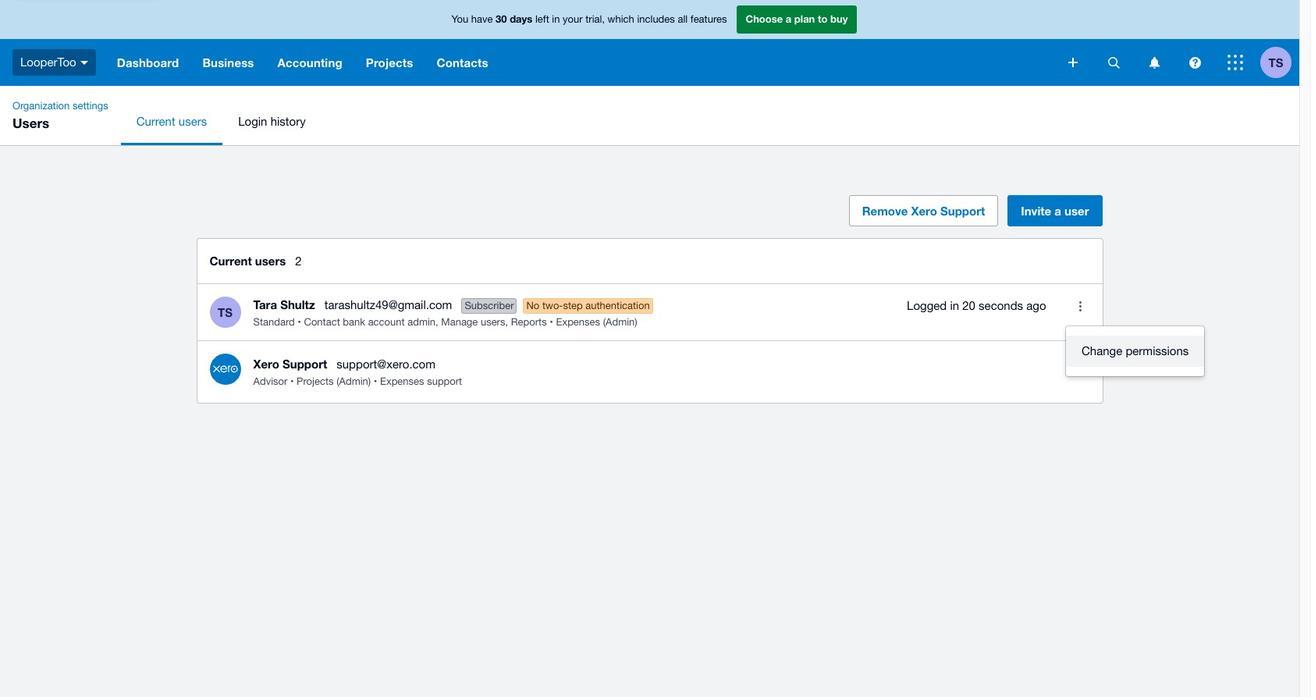 Task type: vqa. For each thing, say whether or not it's contained in the screenshot.
the top the 'TS'
yes



Task type: locate. For each thing, give the bounding box(es) containing it.
remove xero support button
[[849, 195, 999, 226]]

0 vertical spatial current users
[[136, 115, 207, 128]]

0 horizontal spatial xero
[[253, 357, 279, 371]]

support
[[941, 204, 986, 218], [283, 357, 327, 371]]

users
[[12, 115, 49, 131]]

a inside banner
[[786, 13, 792, 25]]

days
[[510, 13, 533, 25]]

plan
[[795, 13, 815, 25]]

users down subscriber on the left of the page
[[481, 316, 506, 328]]

0 vertical spatial users
[[179, 115, 207, 128]]

1 vertical spatial expenses
[[380, 376, 424, 387]]

xero
[[912, 204, 938, 218], [253, 357, 279, 371]]

1 vertical spatial projects
[[297, 376, 334, 387]]

• down shultz
[[298, 316, 301, 328]]

,
[[436, 316, 439, 328], [506, 316, 508, 328]]

reports
[[511, 316, 547, 328]]

0 vertical spatial support
[[941, 204, 986, 218]]

1 vertical spatial (admin)
[[337, 376, 371, 387]]

dashboard link
[[105, 39, 191, 86]]

0 vertical spatial xero
[[912, 204, 938, 218]]

you have 30 days left in your trial, which includes all features
[[452, 13, 727, 25]]

current users inside "menu"
[[136, 115, 207, 128]]

in right the left
[[552, 13, 560, 25]]

0 horizontal spatial in
[[552, 13, 560, 25]]

menu
[[121, 98, 1300, 145]]

all
[[678, 13, 688, 25]]

1 horizontal spatial projects
[[366, 55, 413, 69]]

support up advisor
[[283, 357, 327, 371]]

1 horizontal spatial support
[[941, 204, 986, 218]]

0 horizontal spatial ts
[[218, 305, 233, 319]]

1 horizontal spatial users
[[255, 254, 286, 268]]

1 horizontal spatial ,
[[506, 316, 508, 328]]

1 horizontal spatial xero
[[912, 204, 938, 218]]

users left login on the left top of the page
[[179, 115, 207, 128]]

to
[[818, 13, 828, 25]]

in inside you have 30 days left in your trial, which includes all features
[[552, 13, 560, 25]]

0 vertical spatial ts
[[1269, 55, 1284, 69]]

projects left contacts popup button
[[366, 55, 413, 69]]

0 horizontal spatial a
[[786, 13, 792, 25]]

0 horizontal spatial support
[[283, 357, 327, 371]]

logged
[[907, 299, 947, 312]]

xero right 'remove'
[[912, 204, 938, 218]]

0 vertical spatial current
[[136, 115, 175, 128]]

current
[[136, 115, 175, 128], [210, 254, 252, 268]]

tara
[[253, 297, 277, 311]]

• down support@xero.com on the left
[[374, 376, 377, 387]]

seconds
[[979, 299, 1024, 312]]

1 horizontal spatial ts
[[1269, 55, 1284, 69]]

svg image
[[1108, 57, 1120, 68], [80, 61, 88, 65]]

in left 20
[[950, 299, 960, 312]]

0 horizontal spatial expenses
[[380, 376, 424, 387]]

a inside button
[[1055, 204, 1062, 218]]

current down 'dashboard'
[[136, 115, 175, 128]]

change permissions group
[[1067, 326, 1205, 376]]

contacts button
[[425, 39, 500, 86]]

(admin)
[[603, 316, 638, 328], [337, 376, 371, 387]]

1 vertical spatial in
[[950, 299, 960, 312]]

(admin) down authentication
[[603, 316, 638, 328]]

1 vertical spatial current
[[210, 254, 252, 268]]

(admin) down support@xero.com on the left
[[337, 376, 371, 387]]

user
[[1065, 204, 1090, 218]]

ts
[[1269, 55, 1284, 69], [218, 305, 233, 319]]

support
[[427, 376, 462, 387]]

0 horizontal spatial current users
[[136, 115, 207, 128]]

banner
[[0, 0, 1300, 86]]

invite
[[1021, 204, 1052, 218]]

support left invite
[[941, 204, 986, 218]]

a left plan
[[786, 13, 792, 25]]

1 horizontal spatial a
[[1055, 204, 1062, 218]]

0 vertical spatial expenses
[[556, 316, 600, 328]]

projects
[[366, 55, 413, 69], [297, 376, 334, 387]]

login history
[[238, 115, 306, 128]]

expenses
[[556, 316, 600, 328], [380, 376, 424, 387]]

expenses down 'step' on the top left
[[556, 316, 600, 328]]

login
[[238, 115, 267, 128]]

current left the '2'
[[210, 254, 252, 268]]

organization settings users
[[12, 100, 108, 131]]

change permissions
[[1082, 344, 1189, 358]]

0 vertical spatial in
[[552, 13, 560, 25]]

2 horizontal spatial users
[[481, 316, 506, 328]]

current users up tara
[[210, 254, 286, 268]]

0 vertical spatial (admin)
[[603, 316, 638, 328]]

business button
[[191, 39, 266, 86]]

, left reports
[[506, 316, 508, 328]]

0 vertical spatial a
[[786, 13, 792, 25]]

in
[[552, 13, 560, 25], [950, 299, 960, 312]]

•
[[298, 316, 301, 328], [550, 316, 553, 328], [290, 376, 294, 387], [374, 376, 377, 387]]

xero inside button
[[912, 204, 938, 218]]

standard
[[253, 316, 295, 328]]

1 horizontal spatial current users
[[210, 254, 286, 268]]

svg image
[[1228, 55, 1244, 70], [1150, 57, 1160, 68], [1189, 57, 1201, 68], [1069, 58, 1078, 67]]

advisor
[[253, 376, 288, 387]]

a
[[786, 13, 792, 25], [1055, 204, 1062, 218]]

current users link
[[121, 98, 223, 145]]

change permissions button
[[1067, 336, 1205, 367]]

0 vertical spatial projects
[[366, 55, 413, 69]]

1 horizontal spatial in
[[950, 299, 960, 312]]

invite a user button
[[1008, 195, 1103, 226]]

0 horizontal spatial ,
[[436, 316, 439, 328]]

change
[[1082, 344, 1123, 358]]

0 horizontal spatial users
[[179, 115, 207, 128]]

ts button
[[1261, 39, 1300, 86]]

admin
[[408, 316, 436, 328]]

users
[[179, 115, 207, 128], [255, 254, 286, 268], [481, 316, 506, 328]]

1 horizontal spatial (admin)
[[603, 316, 638, 328]]

subscriber
[[465, 299, 514, 311]]

loopertoo
[[20, 55, 76, 69]]

1 horizontal spatial current
[[210, 254, 252, 268]]

dashboard
[[117, 55, 179, 69]]

2
[[295, 255, 302, 268]]

a for invite
[[1055, 204, 1062, 218]]

0 horizontal spatial current
[[136, 115, 175, 128]]

users left the '2'
[[255, 254, 286, 268]]

current users
[[136, 115, 207, 128], [210, 254, 286, 268]]

0 horizontal spatial svg image
[[80, 61, 88, 65]]

a left user
[[1055, 204, 1062, 218]]

1 vertical spatial xero
[[253, 357, 279, 371]]

current users down dashboard link
[[136, 115, 207, 128]]

projects down xero support
[[297, 376, 334, 387]]

change permissions list box
[[1067, 326, 1205, 376]]

xero up advisor
[[253, 357, 279, 371]]

history
[[271, 115, 306, 128]]

1 vertical spatial a
[[1055, 204, 1062, 218]]

0 horizontal spatial projects
[[297, 376, 334, 387]]

, left manage
[[436, 316, 439, 328]]

features
[[691, 13, 727, 25]]

expenses down support@xero.com on the left
[[380, 376, 424, 387]]

choose a plan to buy
[[746, 13, 848, 25]]

tara shultz
[[253, 297, 315, 311]]



Task type: describe. For each thing, give the bounding box(es) containing it.
organization settings link
[[6, 98, 115, 114]]

ago
[[1027, 299, 1047, 312]]

your
[[563, 13, 583, 25]]

xero support
[[253, 357, 327, 371]]

banner containing ts
[[0, 0, 1300, 86]]

loopertoo button
[[0, 39, 105, 86]]

contact
[[304, 316, 340, 328]]

authentication
[[586, 299, 650, 311]]

invite a user
[[1021, 204, 1090, 218]]

projects inside dropdown button
[[366, 55, 413, 69]]

accounting button
[[266, 39, 354, 86]]

have
[[471, 13, 493, 25]]

logged in 20 seconds ago
[[907, 299, 1047, 312]]

business
[[203, 55, 254, 69]]

settings
[[73, 100, 108, 112]]

ts inside popup button
[[1269, 55, 1284, 69]]

no two-step authentication
[[527, 299, 650, 311]]

0 horizontal spatial (admin)
[[337, 376, 371, 387]]

permissions
[[1126, 344, 1189, 358]]

menu containing current users
[[121, 98, 1300, 145]]

1 vertical spatial support
[[283, 357, 327, 371]]

users inside "menu"
[[179, 115, 207, 128]]

standard • contact bank account admin , manage users , reports • expenses (admin)
[[253, 316, 638, 328]]

1 vertical spatial current users
[[210, 254, 286, 268]]

remove
[[863, 204, 908, 218]]

1 horizontal spatial svg image
[[1108, 57, 1120, 68]]

advisor • projects (admin) • expenses support
[[253, 376, 462, 387]]

remove xero support
[[863, 204, 986, 218]]

1 , from the left
[[436, 316, 439, 328]]

more options image
[[1065, 290, 1097, 322]]

account
[[368, 316, 405, 328]]

includes
[[637, 13, 675, 25]]

trial,
[[586, 13, 605, 25]]

2 , from the left
[[506, 316, 508, 328]]

• down two-
[[550, 316, 553, 328]]

a for choose
[[786, 13, 792, 25]]

1 vertical spatial users
[[255, 254, 286, 268]]

support@xero.com
[[337, 358, 436, 371]]

20
[[963, 299, 976, 312]]

two-
[[543, 299, 563, 311]]

2 vertical spatial users
[[481, 316, 506, 328]]

buy
[[831, 13, 848, 25]]

you
[[452, 13, 469, 25]]

step
[[563, 299, 583, 311]]

1 horizontal spatial expenses
[[556, 316, 600, 328]]

organization
[[12, 100, 70, 112]]

manage
[[441, 316, 478, 328]]

• down xero support
[[290, 376, 294, 387]]

accounting
[[278, 55, 343, 69]]

contacts
[[437, 55, 488, 69]]

svg image inside loopertoo popup button
[[80, 61, 88, 65]]

which
[[608, 13, 635, 25]]

shultz
[[280, 297, 315, 311]]

1 vertical spatial ts
[[218, 305, 233, 319]]

left
[[536, 13, 549, 25]]

tarashultz49@gmail.com
[[325, 298, 452, 311]]

choose
[[746, 13, 783, 25]]

current inside "menu"
[[136, 115, 175, 128]]

login history link
[[223, 98, 321, 145]]

projects button
[[354, 39, 425, 86]]

no
[[527, 299, 540, 311]]

30
[[496, 13, 507, 25]]

support inside button
[[941, 204, 986, 218]]

bank
[[343, 316, 365, 328]]



